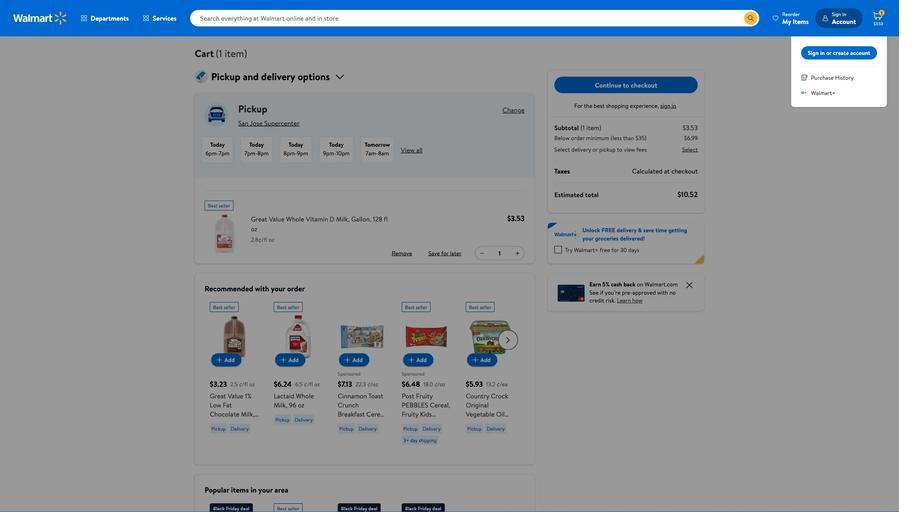 Task type: vqa. For each thing, say whether or not it's contained in the screenshot.


Task type: locate. For each thing, give the bounding box(es) containing it.
seller
[[219, 202, 230, 209], [224, 304, 235, 311], [288, 304, 299, 311], [416, 304, 427, 311], [480, 304, 491, 311], [288, 505, 299, 513]]

tub
[[466, 428, 476, 437]]

today inside today 8pm-9pm
[[289, 141, 303, 149]]

today
[[210, 141, 225, 149], [249, 141, 264, 149], [289, 141, 303, 149], [329, 141, 344, 149]]

delivery for $7.13
[[359, 426, 377, 433]]

¢/oz right 22.3
[[367, 381, 378, 389]]

oz inside sponsored $7.13 22.3 ¢/oz cinnamon toast crunch breakfast cereal, crispy cinnamon cereal, value bag, 32 oz
[[360, 437, 367, 446]]

oz right 2.8¢/fl on the top of the page
[[269, 236, 274, 244]]

sponsored for $6.48
[[402, 371, 425, 378]]

2 black friday deal from the left
[[341, 505, 377, 513]]

days
[[629, 246, 640, 254]]

1 horizontal spatial (1
[[581, 123, 585, 132]]

item) right cart
[[225, 46, 247, 60]]

5 add from the left
[[480, 356, 491, 364]]

1 horizontal spatial deal
[[368, 505, 377, 513]]

account
[[851, 49, 871, 57]]

milk, inside the $3.23 2.5 ¢/fl oz great value 1% low fat chocolate milk, gallon, 128 fl oz
[[241, 410, 255, 419]]

add button up the $6.48
[[403, 354, 433, 367]]

delivery inside $7.13 group
[[359, 426, 377, 433]]

departments
[[91, 14, 129, 23]]

¢/oz for $6.48
[[435, 381, 445, 389]]

checkout right at
[[672, 167, 698, 176]]

add button inside $5.93 group
[[467, 354, 497, 367]]

purchase
[[812, 73, 834, 82]]

pickup inside $5.93 group
[[467, 426, 482, 433]]

to right 'continue'
[[623, 80, 630, 90]]

0 horizontal spatial friday
[[226, 505, 239, 513]]

add button up $6.24
[[275, 354, 305, 367]]

milk,
[[336, 215, 350, 224], [274, 401, 287, 410], [241, 410, 255, 419]]

back
[[624, 281, 636, 289]]

try
[[565, 246, 573, 254]]

1 horizontal spatial great
[[251, 215, 267, 224]]

1 vertical spatial checkout
[[672, 167, 698, 176]]

seller inside best seller alert
[[219, 202, 230, 209]]

add to cart image inside $6.48 group
[[406, 355, 416, 365]]

add to cart image for $3.23
[[214, 355, 224, 365]]

delivery down 96
[[295, 416, 313, 424]]

18.0
[[423, 381, 433, 389]]

sign for or
[[808, 49, 819, 57]]

milk, down 1%
[[241, 410, 255, 419]]

sign in or create account button
[[802, 46, 877, 60]]

seller for $6.24
[[288, 304, 299, 311]]

for left the 30
[[612, 246, 619, 254]]

add button inside $7.13 group
[[339, 354, 369, 367]]

3 add from the left
[[352, 356, 363, 364]]

checkout inside button
[[631, 80, 658, 90]]

for right the save
[[442, 249, 449, 257]]

2 ¢/oz from the left
[[435, 381, 445, 389]]

2 horizontal spatial friday
[[418, 505, 431, 513]]

1 horizontal spatial for
[[612, 246, 619, 254]]

gallon, right the d
[[351, 215, 372, 224]]

1 horizontal spatial to
[[623, 80, 630, 90]]

1 vertical spatial value
[[228, 392, 243, 401]]

see if you're pre-approved with no credit risk.
[[590, 289, 676, 305]]

delivery left &
[[617, 226, 637, 235]]

sponsored $6.48 18.0 ¢/oz post fruity pebbles cereal, fruity kids cereal, gluten free, 36 oz cereal bag
[[402, 371, 450, 446]]

4 add from the left
[[416, 356, 427, 364]]

checkout for continue to checkout
[[631, 80, 658, 90]]

today up 6pm-
[[210, 141, 225, 149]]

2 horizontal spatial black friday deal
[[405, 505, 441, 513]]

pickup inside $6.24 group
[[275, 416, 290, 424]]

history
[[836, 73, 854, 82]]

in right items
[[251, 485, 257, 496]]

128 inside the $3.23 2.5 ¢/fl oz great value 1% low fat chocolate milk, gallon, 128 fl oz
[[231, 419, 241, 428]]

credit
[[590, 297, 605, 305]]

0 horizontal spatial value
[[228, 392, 243, 401]]

(1 right subtotal on the top right
[[581, 123, 585, 132]]

add to cart image inside $5.93 group
[[471, 355, 480, 365]]

value right 32
[[360, 428, 375, 437]]

1 horizontal spatial 128
[[373, 215, 383, 224]]

earn 5% cash back on walmart.com
[[590, 281, 678, 289]]

add to cart image inside $3.23 group
[[214, 355, 224, 365]]

milk, inside $6.24 6.5 ¢/fl oz lactaid whole milk, 96 oz
[[274, 401, 287, 410]]

walmart+ image
[[802, 90, 808, 96]]

breakfast
[[338, 410, 365, 419]]

delivery for $6.48
[[423, 426, 441, 433]]

2 add from the left
[[288, 356, 299, 364]]

delivery for 6.5
[[295, 416, 313, 424]]

checkout up experience,
[[631, 80, 658, 90]]

select
[[555, 146, 570, 154], [683, 146, 698, 154]]

(1 right cart
[[216, 46, 222, 60]]

gallon, inside great value whole vitamin d milk, gallon, 128 fl oz 2.8¢/fl oz
[[351, 215, 372, 224]]

seller inside $6.48 group
[[416, 304, 427, 311]]

risk.
[[606, 297, 616, 305]]

today up 7pm-
[[249, 141, 264, 149]]

1 horizontal spatial with
[[658, 289, 668, 297]]

sign inside 'sign in account'
[[832, 11, 842, 18]]

5 add button from the left
[[467, 354, 497, 367]]

1 ¢/fl from the left
[[239, 381, 248, 389]]

crock
[[491, 392, 508, 401]]

best inside $6.48 group
[[405, 304, 415, 311]]

pickup for $5.93
[[467, 426, 482, 433]]

seller for sponsored
[[416, 304, 427, 311]]

cereal,
[[430, 401, 450, 410], [366, 410, 387, 419], [402, 419, 422, 428], [338, 428, 358, 437]]

$6.24 6.5 ¢/fl oz lactaid whole milk, 96 oz
[[274, 379, 320, 410]]

remove
[[392, 249, 412, 257]]

1 vertical spatial 128
[[231, 419, 241, 428]]

1 add to cart image from the left
[[278, 355, 288, 365]]

2 horizontal spatial value
[[360, 428, 375, 437]]

3 black friday deal from the left
[[405, 505, 441, 513]]

0 horizontal spatial great
[[210, 392, 226, 401]]

best inside $5.93 group
[[469, 304, 479, 311]]

add button inside $3.23 group
[[211, 354, 241, 367]]

2 ¢/fl from the left
[[304, 381, 313, 389]]

pickup down vegetable
[[467, 426, 482, 433]]

2 horizontal spatial deal
[[432, 505, 441, 513]]

milk, right the d
[[336, 215, 350, 224]]

0 vertical spatial $3.53
[[874, 21, 884, 26]]

gallon, down low
[[210, 419, 230, 428]]

add to cart image up $6.24
[[278, 355, 288, 365]]

0 horizontal spatial 128
[[231, 419, 241, 428]]

select delivery or pickup to view fees
[[555, 146, 647, 154]]

1 vertical spatial or
[[593, 146, 598, 154]]

1 horizontal spatial ¢/fl
[[304, 381, 313, 389]]

delivery up shipping
[[423, 426, 441, 433]]

oz up 1%
[[249, 381, 255, 389]]

calculated at checkout
[[632, 167, 698, 176]]

0 vertical spatial your
[[583, 235, 594, 243]]

add up 6.5
[[288, 356, 299, 364]]

fruity left kids
[[402, 410, 418, 419]]

add to cart image for $6.24
[[278, 355, 288, 365]]

dismiss capital one banner image
[[685, 281, 695, 291]]

add to cart image up $5.93
[[471, 355, 480, 365]]

walmart+ right try at the top of the page
[[574, 246, 599, 254]]

1 vertical spatial sign
[[808, 49, 819, 57]]

¢/fl right 6.5
[[304, 381, 313, 389]]

1 horizontal spatial friday
[[354, 505, 367, 513]]

whole left vitamin at the left of the page
[[286, 215, 305, 224]]

1 vertical spatial great
[[210, 392, 226, 401]]

walmart+ down purchase
[[812, 89, 836, 97]]

today inside today 6pm-7pm
[[210, 141, 225, 149]]

seller inside $5.93 group
[[480, 304, 491, 311]]

sign left in
[[832, 11, 842, 18]]

2 add to cart image from the left
[[471, 355, 480, 365]]

0 vertical spatial 128
[[373, 215, 383, 224]]

$3.53 up $6.99
[[683, 123, 698, 132]]

¢/fl inside $6.24 6.5 ¢/fl oz lactaid whole milk, 96 oz
[[304, 381, 313, 389]]

add up 22.3
[[352, 356, 363, 364]]

gallon, inside the $3.23 2.5 ¢/fl oz great value 1% low fat chocolate milk, gallon, 128 fl oz
[[210, 419, 230, 428]]

oil
[[496, 410, 505, 419]]

8pm
[[258, 149, 269, 158]]

0 vertical spatial sign
[[832, 11, 842, 18]]

milk, inside great value whole vitamin d milk, gallon, 128 fl oz 2.8¢/fl oz
[[336, 215, 350, 224]]

great up 2.8¢/fl on the top of the page
[[251, 215, 267, 224]]

in
[[821, 49, 825, 57], [672, 102, 677, 110], [251, 485, 257, 496]]

add to cart image up $3.23
[[214, 355, 224, 365]]

best inside $6.24 group
[[277, 304, 287, 311]]

pickup down 96
[[275, 416, 290, 424]]

1 horizontal spatial ¢/oz
[[435, 381, 445, 389]]

$3.53 up 'increase quantity great value whole vitamin d milk, gallon, 128 fl oz, current quantity 1' icon
[[508, 214, 525, 224]]

today up 10pm on the left top of the page
[[329, 141, 344, 149]]

delivery down chocolate
[[231, 426, 249, 433]]

fl inside great value whole vitamin d milk, gallon, 128 fl oz 2.8¢/fl oz
[[384, 215, 388, 224]]

add up "13.2"
[[480, 356, 491, 364]]

2 sponsored from the left
[[402, 371, 425, 378]]

friday
[[226, 505, 239, 513], [354, 505, 367, 513], [418, 505, 431, 513]]

cereal
[[402, 437, 421, 446]]

1 select from the left
[[555, 146, 570, 154]]

delivery inside $5.93 group
[[487, 426, 505, 433]]

oz right 32
[[360, 437, 367, 446]]

2 add button from the left
[[275, 354, 305, 367]]

value
[[269, 215, 285, 224], [228, 392, 243, 401], [360, 428, 375, 437]]

1 vertical spatial whole
[[296, 392, 314, 401]]

0 horizontal spatial order
[[287, 284, 305, 294]]

1 vertical spatial gallon,
[[210, 419, 230, 428]]

sign in account
[[832, 11, 857, 26]]

to left view
[[617, 146, 623, 154]]

below order minimum (less than $35)
[[555, 134, 647, 142]]

best seller inside $6.48 group
[[405, 304, 427, 311]]

1 sponsored from the left
[[338, 371, 361, 378]]

or inside 'button'
[[827, 49, 832, 57]]

1 horizontal spatial milk,
[[274, 401, 287, 410]]

view all
[[401, 145, 423, 155]]

1 vertical spatial item)
[[587, 123, 602, 132]]

1 vertical spatial delivery
[[617, 226, 637, 235]]

best for sponsored
[[405, 304, 415, 311]]

$6.48 group
[[402, 299, 451, 449]]

¢/oz inside sponsored $6.48 18.0 ¢/oz post fruity pebbles cereal, fruity kids cereal, gluten free, 36 oz cereal bag
[[435, 381, 445, 389]]

1 vertical spatial to
[[617, 146, 623, 154]]

&
[[638, 226, 642, 235]]

oz right 96
[[298, 401, 304, 410]]

great value whole vitamin d milk, gallon, 128 fl oz 2.8¢/fl oz
[[251, 215, 388, 244]]

with inside see if you're pre-approved with no credit risk.
[[658, 289, 668, 297]]

oz inside $5.93 13.2 ¢/ea country crock original vegetable oil spread, 45 oz tub (refrigerated)
[[498, 419, 504, 428]]

add to cart image up the $6.48
[[406, 355, 416, 365]]

banner
[[548, 223, 705, 264]]

select down below
[[555, 146, 570, 154]]

0 horizontal spatial in
[[251, 485, 257, 496]]

1%
[[245, 392, 252, 401]]

0 vertical spatial walmart+
[[812, 89, 836, 97]]

2 horizontal spatial in
[[821, 49, 825, 57]]

delivery for 2.5
[[231, 426, 249, 433]]

delivery
[[572, 146, 591, 154], [617, 226, 637, 235]]

0 horizontal spatial ¢/fl
[[239, 381, 248, 389]]

1 vertical spatial fl
[[242, 419, 246, 428]]

$7.13 group
[[338, 299, 387, 446]]

0 horizontal spatial black friday deal
[[213, 505, 249, 513]]

see
[[590, 289, 599, 297]]

sign in link
[[661, 102, 678, 110]]

1 today from the left
[[210, 141, 225, 149]]

1 horizontal spatial fl
[[384, 215, 388, 224]]

add up 2.5 at bottom
[[224, 356, 235, 364]]

with left no
[[658, 289, 668, 297]]

0 vertical spatial delivery
[[572, 146, 591, 154]]

today up 8pm-
[[289, 141, 303, 149]]

sponsored inside sponsored $6.48 18.0 ¢/oz post fruity pebbles cereal, fruity kids cereal, gluten free, 36 oz cereal bag
[[402, 371, 425, 378]]

2 vertical spatial value
[[360, 428, 375, 437]]

or down minimum
[[593, 146, 598, 154]]

add to cart image
[[214, 355, 224, 365], [342, 355, 352, 365], [406, 355, 416, 365]]

whole
[[286, 215, 305, 224], [296, 392, 314, 401]]

milk, left 96
[[274, 401, 287, 410]]

add button up 22.3
[[339, 354, 369, 367]]

best seller inside $5.93 group
[[469, 304, 491, 311]]

sign inside 'button'
[[808, 49, 819, 57]]

add for sponsored
[[416, 356, 427, 364]]

1 horizontal spatial sign
[[832, 11, 842, 18]]

best seller inside $3.23 group
[[213, 304, 235, 311]]

oz inside sponsored $6.48 18.0 ¢/oz post fruity pebbles cereal, fruity kids cereal, gluten free, 36 oz cereal bag
[[427, 428, 433, 437]]

add to cart image inside $6.24 group
[[278, 355, 288, 365]]

0 horizontal spatial ¢/oz
[[367, 381, 378, 389]]

decrease quantity great value whole vitamin d milk, gallon, 128 fl oz, current quantity 1 image
[[479, 250, 486, 257]]

0 vertical spatial great
[[251, 215, 267, 224]]

increase quantity great value whole vitamin d milk, gallon, 128 fl oz, current quantity 1 image
[[515, 250, 521, 257]]

pickup inside $6.48 group
[[403, 426, 418, 433]]

checkout
[[631, 80, 658, 90], [672, 167, 698, 176]]

seller inside $3.23 group
[[224, 304, 235, 311]]

item)
[[225, 46, 247, 60], [587, 123, 602, 132]]

best seller inside $6.24 group
[[277, 304, 299, 311]]

your
[[583, 235, 594, 243], [271, 284, 286, 294], [259, 485, 273, 496]]

search icon image
[[748, 15, 755, 22]]

3 add to cart image from the left
[[406, 355, 416, 365]]

1 horizontal spatial walmart+
[[812, 89, 836, 97]]

pickup left "36"
[[403, 426, 418, 433]]

in right sign
[[672, 102, 677, 110]]

0 horizontal spatial deal
[[240, 505, 249, 513]]

delivery inside unlock free delivery & save time getting your groceries delivered!
[[617, 226, 637, 235]]

1 vertical spatial walmart+
[[574, 246, 599, 254]]

¢/fl for $6.24
[[304, 381, 313, 389]]

try walmart+ free for 30 days
[[565, 246, 640, 254]]

$3.53 right account
[[874, 21, 884, 26]]

getting
[[669, 226, 687, 235]]

1 ¢/oz from the left
[[367, 381, 378, 389]]

$5.93 group
[[466, 299, 515, 446]]

¢/oz inside sponsored $7.13 22.3 ¢/oz cinnamon toast crunch breakfast cereal, crispy cinnamon cereal, value bag, 32 oz
[[367, 381, 378, 389]]

1 horizontal spatial delivery
[[617, 226, 637, 235]]

pickup inside $3.23 group
[[211, 426, 226, 433]]

¢/oz right 18.0
[[435, 381, 445, 389]]

2 today from the left
[[249, 141, 264, 149]]

4 add button from the left
[[403, 354, 433, 367]]

add to cart image
[[278, 355, 288, 365], [471, 355, 480, 365]]

pickup inside $7.13 group
[[339, 426, 354, 433]]

0 horizontal spatial add to cart image
[[278, 355, 288, 365]]

no
[[670, 289, 676, 297]]

4 today from the left
[[329, 141, 344, 149]]

¢/fl inside the $3.23 2.5 ¢/fl oz great value 1% low fat chocolate milk, gallon, 128 fl oz
[[239, 381, 248, 389]]

add inside $6.48 group
[[416, 356, 427, 364]]

at
[[665, 167, 670, 176]]

free
[[602, 226, 616, 235]]

estimated total
[[555, 190, 599, 199]]

2 vertical spatial $3.53
[[508, 214, 525, 224]]

1 horizontal spatial black friday deal
[[341, 505, 377, 513]]

add button up $5.93
[[467, 354, 497, 367]]

pickup up jose
[[238, 102, 268, 116]]

for
[[612, 246, 619, 254], [442, 249, 449, 257]]

0 horizontal spatial sign
[[808, 49, 819, 57]]

whole down 6.5
[[296, 392, 314, 401]]

1 vertical spatial order
[[287, 284, 305, 294]]

purchase history
[[812, 73, 854, 82]]

0 horizontal spatial select
[[555, 146, 570, 154]]

great inside great value whole vitamin d milk, gallon, 128 fl oz 2.8¢/fl oz
[[251, 215, 267, 224]]

estimated
[[555, 190, 584, 199]]

order
[[571, 134, 585, 142], [287, 284, 305, 294]]

oz right "36"
[[427, 428, 433, 437]]

item) up minimum
[[587, 123, 602, 132]]

great inside the $3.23 2.5 ¢/fl oz great value 1% low fat chocolate milk, gallon, 128 fl oz
[[210, 392, 226, 401]]

kids
[[420, 410, 432, 419]]

add button for $3.23
[[211, 354, 241, 367]]

value left vitamin at the left of the page
[[269, 215, 285, 224]]

pickup down chocolate
[[211, 426, 226, 433]]

2 horizontal spatial $3.53
[[874, 21, 884, 26]]

add inside $6.24 group
[[288, 356, 299, 364]]

add to cart image inside $7.13 group
[[342, 355, 352, 365]]

best inside $3.23 group
[[213, 304, 223, 311]]

1 horizontal spatial order
[[571, 134, 585, 142]]

delivery inside $3.23 group
[[231, 426, 249, 433]]

0 vertical spatial in
[[821, 49, 825, 57]]

1 horizontal spatial or
[[827, 49, 832, 57]]

1 vertical spatial (1
[[581, 123, 585, 132]]

0 horizontal spatial or
[[593, 146, 598, 154]]

sponsored for $7.13
[[338, 371, 361, 378]]

2 select from the left
[[683, 146, 698, 154]]

best for $6.24
[[277, 304, 287, 311]]

pickup for $6.48
[[403, 426, 418, 433]]

1 horizontal spatial $3.53
[[683, 123, 698, 132]]

great down $3.23
[[210, 392, 226, 401]]

2 black from the left
[[341, 505, 353, 513]]

delivery down oil
[[487, 426, 505, 433]]

delivery up 32
[[359, 426, 377, 433]]

2 deal from the left
[[368, 505, 377, 513]]

3 today from the left
[[289, 141, 303, 149]]

add button inside $6.48 group
[[403, 354, 433, 367]]

pickup up bag,
[[339, 426, 354, 433]]

1 vertical spatial 1
[[499, 250, 501, 258]]

today inside 'today 7pm-8pm'
[[249, 141, 264, 149]]

or left "create"
[[827, 49, 832, 57]]

0 vertical spatial item)
[[225, 46, 247, 60]]

view
[[401, 145, 415, 155]]

2 horizontal spatial add to cart image
[[406, 355, 416, 365]]

0 horizontal spatial gallon,
[[210, 419, 230, 428]]

0 vertical spatial to
[[623, 80, 630, 90]]

gallon,
[[351, 215, 372, 224], [210, 419, 230, 428]]

select down $6.99
[[683, 146, 698, 154]]

with right recommended
[[255, 284, 269, 294]]

1 add from the left
[[224, 356, 235, 364]]

sign for account
[[832, 11, 842, 18]]

1 horizontal spatial add to cart image
[[471, 355, 480, 365]]

seller inside $6.24 group
[[288, 304, 299, 311]]

best seller for $3.23
[[213, 304, 235, 311]]

shipping
[[419, 437, 437, 444]]

continue to checkout
[[595, 80, 658, 90]]

0 vertical spatial value
[[269, 215, 285, 224]]

1 right decrease quantity great value whole vitamin d milk, gallon, 128 fl oz, current quantity 1 icon on the right of page
[[499, 250, 501, 258]]

3 add button from the left
[[339, 354, 369, 367]]

best
[[208, 202, 218, 209], [213, 304, 223, 311], [277, 304, 287, 311], [405, 304, 415, 311], [469, 304, 479, 311], [277, 505, 287, 513]]

0 horizontal spatial (1
[[216, 46, 222, 60]]

value down 2.5 at bottom
[[228, 392, 243, 401]]

0 horizontal spatial milk,
[[241, 410, 255, 419]]

¢/fl right 2.5 at bottom
[[239, 381, 248, 389]]

my
[[783, 17, 792, 26]]

1 horizontal spatial select
[[683, 146, 698, 154]]

best seller
[[208, 202, 230, 209], [213, 304, 235, 311], [277, 304, 299, 311], [405, 304, 427, 311], [469, 304, 491, 311], [277, 505, 299, 513]]

add to cart image up "$7.13"
[[342, 355, 352, 365]]

toast
[[368, 392, 383, 401]]

3 black from the left
[[405, 505, 417, 513]]

delivery down minimum
[[572, 146, 591, 154]]

cereal, up gluten
[[430, 401, 450, 410]]

time
[[656, 226, 667, 235]]

sponsored up the $6.48
[[402, 371, 425, 378]]

sponsored up "$7.13"
[[338, 371, 361, 378]]

1 add to cart image from the left
[[214, 355, 224, 365]]

add up 18.0
[[416, 356, 427, 364]]

0 horizontal spatial 1
[[499, 250, 501, 258]]

1 horizontal spatial checkout
[[672, 167, 698, 176]]

whole inside great value whole vitamin d milk, gallon, 128 fl oz 2.8¢/fl oz
[[286, 215, 305, 224]]

1 horizontal spatial add to cart image
[[342, 355, 352, 365]]

0 horizontal spatial checkout
[[631, 80, 658, 90]]

pickup for $6.24
[[275, 416, 290, 424]]

today for 7pm
[[210, 141, 225, 149]]

sign up purchase
[[808, 49, 819, 57]]

(refrigerated)
[[466, 437, 507, 446]]

chocolate
[[210, 410, 239, 419]]

cinnamon down "$7.13"
[[338, 392, 367, 401]]

0 vertical spatial (1
[[216, 46, 222, 60]]

add button up 2.5 at bottom
[[211, 354, 241, 367]]

0 horizontal spatial for
[[442, 249, 449, 257]]

lactaid
[[274, 392, 294, 401]]

0 vertical spatial checkout
[[631, 80, 658, 90]]

fruity down 18.0
[[416, 392, 433, 401]]

next slide for horizontalscrollerrecommendations list image
[[498, 331, 518, 350]]

1 add button from the left
[[211, 354, 241, 367]]

crunch
[[338, 401, 359, 410]]

oz right the 45
[[498, 419, 504, 428]]

add button inside $6.24 group
[[275, 354, 305, 367]]

save for later button
[[427, 247, 464, 260]]

0 horizontal spatial black
[[213, 505, 225, 513]]

0 vertical spatial whole
[[286, 215, 305, 224]]

0 vertical spatial or
[[827, 49, 832, 57]]

2 add to cart image from the left
[[342, 355, 352, 365]]

(1 for cart
[[216, 46, 222, 60]]

1 horizontal spatial 1
[[881, 9, 883, 16]]

delivery inside $6.48 group
[[423, 426, 441, 433]]

$3.53
[[874, 21, 884, 26], [683, 123, 698, 132], [508, 214, 525, 224]]

free
[[600, 246, 611, 254]]

pickup for $7.13
[[339, 426, 354, 433]]

2.5
[[230, 381, 238, 389]]

cinnamon up 32
[[357, 419, 387, 428]]

2 horizontal spatial black
[[405, 505, 417, 513]]

¢/oz
[[367, 381, 378, 389], [435, 381, 445, 389]]

sponsored inside sponsored $7.13 22.3 ¢/oz cinnamon toast crunch breakfast cereal, crispy cinnamon cereal, value bag, 32 oz
[[338, 371, 361, 378]]

best for $3.23
[[213, 304, 223, 311]]

today inside today 9pm-10pm
[[329, 141, 344, 149]]

add inside $3.23 group
[[224, 356, 235, 364]]

3 deal from the left
[[432, 505, 441, 513]]

(1 for subtotal
[[581, 123, 585, 132]]

add inside $5.93 group
[[480, 356, 491, 364]]

add for $5.93
[[480, 356, 491, 364]]

seller for $5.93
[[480, 304, 491, 311]]

delivery inside $6.24 group
[[295, 416, 313, 424]]

in inside 'button'
[[821, 49, 825, 57]]

$35)
[[636, 134, 647, 142]]

add inside $7.13 group
[[352, 356, 363, 364]]

in left "create"
[[821, 49, 825, 57]]

1 horizontal spatial value
[[269, 215, 285, 224]]

1 right in
[[881, 9, 883, 16]]

items
[[231, 485, 249, 496]]



Task type: describe. For each thing, give the bounding box(es) containing it.
purchase history link
[[802, 73, 877, 82]]

post
[[402, 392, 414, 401]]

today 6pm-7pm
[[206, 141, 230, 158]]

1 vertical spatial $3.53
[[683, 123, 698, 132]]

add to cart image for $5.93
[[471, 355, 480, 365]]

1 vertical spatial cinnamon
[[357, 419, 387, 428]]

today 8pm-9pm
[[284, 141, 308, 158]]

today for 10pm
[[329, 141, 344, 149]]

30
[[621, 246, 627, 254]]

7pm-
[[245, 149, 258, 158]]

3+
[[403, 437, 409, 444]]

for inside banner
[[612, 246, 619, 254]]

2.8¢/fl
[[251, 236, 267, 244]]

8am
[[378, 149, 389, 158]]

experience,
[[630, 102, 659, 110]]

you're
[[605, 289, 621, 297]]

oz right 6.5
[[314, 381, 320, 389]]

for inside save for later button
[[442, 249, 449, 257]]

reorder my items
[[783, 11, 809, 26]]

walmart+ link
[[802, 89, 877, 97]]

sign in or create account
[[808, 49, 871, 57]]

0 vertical spatial cinnamon
[[338, 392, 367, 401]]

96
[[289, 401, 296, 410]]

value inside sponsored $7.13 22.3 ¢/oz cinnamon toast crunch breakfast cereal, crispy cinnamon cereal, value bag, 32 oz
[[360, 428, 375, 437]]

best
[[594, 102, 605, 110]]

below
[[555, 134, 570, 142]]

$6.48
[[402, 379, 420, 390]]

walmart.com
[[645, 281, 678, 289]]

1 vertical spatial your
[[271, 284, 286, 294]]

popular items in your area
[[205, 485, 289, 496]]

gluten
[[424, 419, 443, 428]]

unlock free delivery & save time getting your groceries delivered!
[[583, 226, 687, 243]]

vitamin
[[306, 215, 328, 224]]

great value whole vitamin d milk, gallon, 128 fl oz, with add-on services, 2.8¢/fl oz, 1 in cart image
[[205, 214, 244, 254]]

10pm
[[337, 149, 350, 158]]

all
[[417, 145, 423, 155]]

save
[[429, 249, 440, 257]]

13.2
[[486, 381, 495, 389]]

¢/fl for $3.23
[[239, 381, 248, 389]]

services
[[153, 14, 177, 23]]

fat
[[223, 401, 232, 410]]

day
[[410, 437, 418, 444]]

banner containing unlock free delivery & save time getting your groceries delivered!
[[548, 223, 705, 264]]

item) for subtotal (1 item)
[[587, 123, 602, 132]]

select for select button on the right top
[[683, 146, 698, 154]]

7pm
[[219, 149, 230, 158]]

¢/oz for $7.13
[[367, 381, 378, 389]]

than
[[623, 134, 635, 142]]

checkout for calculated at checkout
[[672, 167, 698, 176]]

continue to checkout button
[[555, 77, 698, 93]]

cereal, down the breakfast
[[338, 428, 358, 437]]

128 inside great value whole vitamin d milk, gallon, 128 fl oz 2.8¢/fl oz
[[373, 215, 383, 224]]

your inside unlock free delivery & save time getting your groceries delivered!
[[583, 235, 594, 243]]

best for $5.93
[[469, 304, 479, 311]]

walmart plus image
[[555, 231, 580, 240]]

earn
[[590, 281, 601, 289]]

$7.13
[[338, 379, 352, 390]]

3 friday from the left
[[418, 505, 431, 513]]

change button
[[503, 106, 525, 115]]

Try Walmart+ free for 30 days checkbox
[[555, 246, 562, 254]]

$6.99
[[685, 134, 698, 142]]

best seller alert
[[205, 198, 234, 211]]

today for 9pm
[[289, 141, 303, 149]]

oz up 2.8¢/fl on the top of the page
[[251, 225, 257, 234]]

$6.24
[[274, 379, 292, 390]]

services button
[[136, 8, 184, 28]]

$3.23 2.5 ¢/fl oz great value 1% low fat chocolate milk, gallon, 128 fl oz
[[210, 379, 255, 428]]

add button for $5.93
[[467, 354, 497, 367]]

$6.24 group
[[274, 299, 323, 428]]

country
[[466, 392, 489, 401]]

reorder
[[783, 11, 800, 18]]

sponsored $7.13 22.3 ¢/oz cinnamon toast crunch breakfast cereal, crispy cinnamon cereal, value bag, 32 oz
[[338, 371, 387, 446]]

¢/ea
[[497, 381, 508, 389]]

approved
[[633, 289, 656, 297]]

free,
[[402, 428, 416, 437]]

today 7pm-8pm
[[245, 141, 269, 158]]

add button for $6.24
[[275, 354, 305, 367]]

0 horizontal spatial delivery
[[572, 146, 591, 154]]

Search search field
[[190, 10, 760, 26]]

if
[[600, 289, 604, 297]]

subtotal (1 item)
[[555, 123, 602, 132]]

taxes
[[555, 167, 570, 176]]

select for select delivery or pickup to view fees
[[555, 146, 570, 154]]

cart
[[195, 46, 214, 60]]

0 vertical spatial 1
[[881, 9, 883, 16]]

on
[[637, 281, 644, 289]]

best seller for $6.24
[[277, 304, 299, 311]]

capital one credit card image
[[558, 283, 585, 302]]

2 friday from the left
[[354, 505, 367, 513]]

0 vertical spatial order
[[571, 134, 585, 142]]

learn how
[[617, 297, 643, 305]]

8pm-
[[284, 149, 297, 158]]

2 vertical spatial in
[[251, 485, 257, 496]]

add button for sponsored
[[403, 354, 433, 367]]

for
[[575, 102, 583, 110]]

$5.93 13.2 ¢/ea country crock original vegetable oil spread, 45 oz tub (refrigerated)
[[466, 379, 508, 446]]

item) for cart (1 item)
[[225, 46, 247, 60]]

1 friday from the left
[[226, 505, 239, 513]]

1 black from the left
[[213, 505, 225, 513]]

$5.93
[[466, 379, 483, 390]]

or for pickup
[[593, 146, 598, 154]]

Walmart Site-Wide search field
[[190, 10, 760, 26]]

the
[[584, 102, 593, 110]]

d
[[330, 215, 335, 224]]

oz down 1%
[[248, 419, 254, 428]]

to inside button
[[623, 80, 630, 90]]

1 deal from the left
[[240, 505, 249, 513]]

0 horizontal spatial with
[[255, 284, 269, 294]]

add to cart image for sponsored
[[406, 355, 416, 365]]

9pm-
[[323, 149, 337, 158]]

view
[[624, 146, 635, 154]]

best inside alert
[[208, 202, 218, 209]]

pre-
[[622, 289, 633, 297]]

add for $6.24
[[288, 356, 299, 364]]

how
[[633, 297, 643, 305]]

in
[[843, 11, 847, 18]]

original
[[466, 401, 489, 410]]

continue
[[595, 80, 622, 90]]

walmart image
[[13, 12, 67, 25]]

subtotal
[[555, 123, 579, 132]]

cereal, down toast
[[366, 410, 387, 419]]

value inside the $3.23 2.5 ¢/fl oz great value 1% low fat chocolate milk, gallon, 128 fl oz
[[228, 392, 243, 401]]

45
[[489, 419, 496, 428]]

1 vertical spatial fruity
[[402, 410, 418, 419]]

pebbles
[[402, 401, 428, 410]]

pickup
[[600, 146, 616, 154]]

6pm-
[[206, 149, 219, 158]]

minimum
[[586, 134, 610, 142]]

delivery for 13.2
[[487, 426, 505, 433]]

create
[[833, 49, 849, 57]]

whole inside $6.24 6.5 ¢/fl oz lactaid whole milk, 96 oz
[[296, 392, 314, 401]]

0 vertical spatial fruity
[[416, 392, 433, 401]]

pickup for $3.23
[[211, 426, 226, 433]]

0 horizontal spatial $3.53
[[508, 214, 525, 224]]

2 vertical spatial your
[[259, 485, 273, 496]]

0 horizontal spatial walmart+
[[574, 246, 599, 254]]

seller for $3.23
[[224, 304, 235, 311]]

or for create
[[827, 49, 832, 57]]

spread,
[[466, 419, 487, 428]]

later
[[450, 249, 462, 257]]

cereal, up day
[[402, 419, 422, 428]]

best seller for sponsored
[[405, 304, 427, 311]]

value inside great value whole vitamin d milk, gallon, 128 fl oz 2.8¢/fl oz
[[269, 215, 285, 224]]

bag,
[[338, 437, 350, 446]]

clear search field text image
[[735, 15, 741, 22]]

best seller for $5.93
[[469, 304, 491, 311]]

fl inside the $3.23 2.5 ¢/fl oz great value 1% low fat chocolate milk, gallon, 128 fl oz
[[242, 419, 246, 428]]

add for $3.23
[[224, 356, 235, 364]]

san jose supercenter button
[[238, 117, 300, 130]]

$3.23 group
[[210, 299, 259, 437]]

7am-
[[366, 149, 378, 158]]

today for 8pm
[[249, 141, 264, 149]]

1 horizontal spatial in
[[672, 102, 677, 110]]

0 horizontal spatial to
[[617, 146, 623, 154]]

1 black friday deal from the left
[[213, 505, 249, 513]]

groceries
[[595, 235, 619, 243]]

best seller inside alert
[[208, 202, 230, 209]]

great value whole vitamin d milk, gallon, 128 fl oz link
[[251, 214, 393, 234]]



